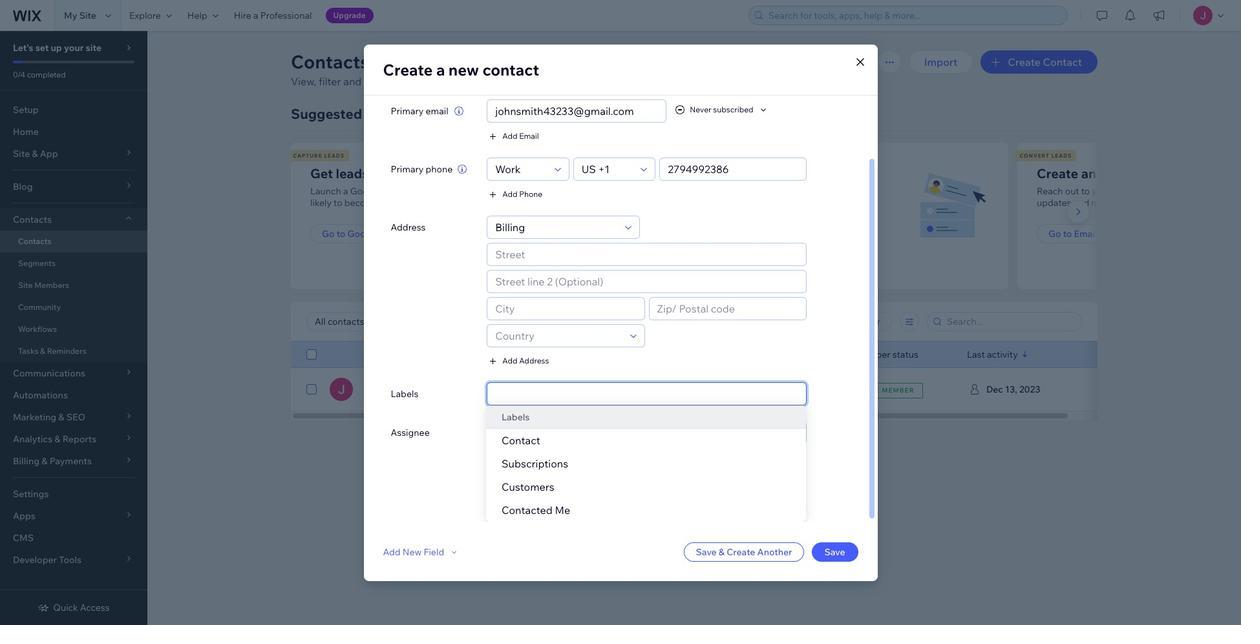 Task type: vqa. For each thing, say whether or not it's contained in the screenshot.
Design Elements link at the bottom left
no



Task type: locate. For each thing, give the bounding box(es) containing it.
1 vertical spatial &
[[719, 547, 725, 558]]

1 save from the left
[[696, 547, 717, 558]]

hire a professional link
[[226, 0, 320, 31]]

add for add email
[[502, 131, 518, 141]]

0 vertical spatial ads
[[450, 166, 474, 182]]

1 vertical spatial address
[[519, 356, 549, 366]]

phone
[[519, 189, 543, 199], [630, 349, 657, 361]]

0 horizontal spatial contact
[[502, 434, 541, 447]]

0 horizontal spatial labels
[[391, 388, 418, 400]]

leads. inside contacts view, filter and manage all of your site's customers and leads.
[[554, 75, 582, 88]]

go down updates
[[1049, 228, 1061, 240]]

create for create contact
[[1008, 56, 1041, 69]]

contacts link
[[0, 231, 147, 253]]

member status
[[855, 349, 919, 361]]

a down leads
[[343, 186, 348, 197]]

phone right people at left top
[[519, 189, 543, 199]]

2 horizontal spatial site
[[863, 386, 880, 395]]

settings link
[[0, 484, 147, 506]]

convert leads
[[1020, 153, 1072, 159]]

to inside create an email campaign reach out to your subscribers with newsletters, updates and more.
[[1081, 186, 1090, 197]]

contact inside grow your contact list add contacts by importing them via gmail or a csv file.
[[741, 166, 788, 182]]

labels up subscriptions
[[502, 411, 530, 423]]

by
[[732, 186, 742, 197]]

and left more. at the top right
[[1074, 197, 1089, 209]]

your up contacts
[[710, 166, 738, 182]]

0 horizontal spatial site
[[18, 281, 33, 290]]

1 horizontal spatial leads.
[[554, 75, 582, 88]]

import inside button
[[924, 56, 958, 69]]

save
[[696, 547, 717, 558], [825, 547, 845, 558]]

setup
[[13, 104, 39, 116]]

1 primary from the top
[[391, 105, 424, 117]]

1 horizontal spatial contact
[[1043, 56, 1082, 69]]

google
[[402, 166, 447, 182], [350, 186, 381, 197], [347, 228, 379, 240]]

manage
[[364, 75, 403, 88]]

go inside "button"
[[322, 228, 335, 240]]

add
[[502, 131, 518, 141], [674, 186, 691, 197], [502, 189, 518, 199], [502, 356, 518, 366], [383, 547, 401, 558]]

setup link
[[0, 99, 147, 121]]

1 vertical spatial leads.
[[381, 197, 406, 209]]

with inside create an email campaign reach out to your subscribers with newsletters, updates and more.
[[1164, 186, 1182, 197]]

and
[[343, 75, 362, 88], [534, 75, 552, 88], [1074, 197, 1089, 209]]

2 primary from the top
[[391, 163, 424, 175]]

1 vertical spatial google
[[350, 186, 381, 197]]

add phone button
[[487, 188, 543, 200]]

with right subscribers
[[1164, 186, 1182, 197]]

contact inside list box
[[502, 434, 541, 447]]

1 vertical spatial with
[[1164, 186, 1182, 197]]

settings
[[13, 489, 49, 500]]

Street field
[[491, 243, 802, 265]]

tasks
[[18, 347, 38, 356]]

list box containing contact
[[486, 406, 806, 522]]

0 vertical spatial contact
[[1043, 56, 1082, 69]]

0 horizontal spatial save
[[696, 547, 717, 558]]

last activity
[[967, 349, 1018, 361]]

target
[[456, 186, 482, 197]]

campaign down primary phone
[[402, 186, 444, 197]]

add right target
[[502, 189, 518, 199]]

1 horizontal spatial save
[[825, 547, 845, 558]]

email down country field
[[517, 349, 540, 361]]

1 horizontal spatial address
[[519, 356, 549, 366]]

email
[[426, 105, 448, 117], [1099, 166, 1133, 182]]

with
[[372, 166, 399, 182], [1164, 186, 1182, 197]]

add down country field
[[502, 356, 518, 366]]

1 horizontal spatial site
[[79, 10, 96, 21]]

1 horizontal spatial with
[[1164, 186, 1182, 197]]

create for create an email campaign reach out to your subscribers with newsletters, updates and more.
[[1037, 166, 1078, 182]]

a
[[253, 10, 258, 21], [436, 60, 445, 79], [343, 186, 348, 197], [864, 186, 869, 197]]

Type field
[[491, 158, 551, 180], [491, 216, 621, 238]]

member
[[855, 349, 891, 361], [882, 386, 915, 395]]

0 vertical spatial primary
[[391, 105, 424, 117]]

google down leads
[[350, 186, 381, 197]]

create inside create an email campaign reach out to your subscribers with newsletters, updates and more.
[[1037, 166, 1078, 182]]

1 horizontal spatial labels
[[502, 411, 530, 423]]

go inside button
[[1049, 228, 1061, 240]]

leads up get at the top left of the page
[[324, 153, 345, 159]]

1 vertical spatial primary
[[391, 163, 424, 175]]

1 vertical spatial email
[[1099, 166, 1133, 182]]

newsletters,
[[1184, 186, 1235, 197]]

go to email marketing
[[1049, 228, 1143, 240]]

0/4 completed
[[13, 70, 66, 80]]

email
[[519, 131, 539, 141], [1074, 228, 1097, 240], [517, 349, 540, 361]]

2 horizontal spatial and
[[1074, 197, 1089, 209]]

or
[[853, 186, 862, 197]]

of
[[418, 75, 428, 88]]

ads right become
[[383, 186, 400, 197]]

labels
[[391, 388, 418, 400], [502, 411, 530, 423]]

0 horizontal spatial campaign
[[402, 186, 444, 197]]

type field up 'add phone'
[[491, 158, 551, 180]]

0 vertical spatial type field
[[491, 158, 551, 180]]

add down the customers
[[502, 131, 518, 141]]

& inside sidebar element
[[40, 347, 45, 356]]

ads down get leads with google ads launch a google ads campaign to target people likely to become leads. at the left top of the page
[[381, 228, 397, 240]]

0 horizontal spatial with
[[372, 166, 399, 182]]

importing
[[744, 186, 786, 197]]

professional
[[260, 10, 312, 21]]

address
[[391, 221, 426, 233], [519, 356, 549, 366]]

primary for primary phone
[[391, 163, 424, 175]]

add for add new field
[[383, 547, 401, 558]]

2 save from the left
[[825, 547, 845, 558]]

ads up target
[[450, 166, 474, 182]]

save inside the save & create another button
[[696, 547, 717, 558]]

to right likely
[[334, 197, 342, 209]]

0 vertical spatial with
[[372, 166, 399, 182]]

to inside the go to google ads "button"
[[337, 228, 345, 240]]

site inside sidebar element
[[18, 281, 33, 290]]

email left marketing
[[1074, 228, 1097, 240]]

your inside contacts view, filter and manage all of your site's customers and leads.
[[430, 75, 452, 88]]

import down search for tools, apps, help & more... field
[[924, 56, 958, 69]]

Street line 2 (Optional) field
[[491, 271, 802, 293]]

address down country field
[[519, 356, 549, 366]]

primary down all at the top left of page
[[391, 105, 424, 117]]

1 vertical spatial contact
[[741, 166, 788, 182]]

and right filter
[[343, 75, 362, 88]]

home link
[[0, 121, 147, 143]]

marketing
[[1099, 228, 1143, 240]]

a right of on the left top of page
[[436, 60, 445, 79]]

Zip/ Postal code field
[[653, 298, 802, 320]]

status
[[893, 349, 919, 361]]

add left new
[[383, 547, 401, 558]]

add inside grow your contact list add contacts by importing them via gmail or a csv file.
[[674, 186, 691, 197]]

1 horizontal spatial go
[[1049, 228, 1061, 240]]

labels inside labels option
[[502, 411, 530, 423]]

1 vertical spatial member
[[882, 386, 915, 395]]

1 horizontal spatial leads
[[1052, 153, 1072, 159]]

phone up labels option
[[630, 349, 657, 361]]

1 go from the left
[[322, 228, 335, 240]]

2 vertical spatial ads
[[381, 228, 397, 240]]

create inside button
[[1008, 56, 1041, 69]]

None checkbox
[[306, 347, 317, 363], [306, 382, 317, 398], [306, 347, 317, 363], [306, 382, 317, 398]]

1 vertical spatial import
[[685, 228, 714, 240]]

a right or
[[864, 186, 869, 197]]

segments link
[[0, 253, 147, 275]]

contacts button
[[0, 209, 147, 231]]

save for save
[[825, 547, 845, 558]]

0 horizontal spatial phone
[[519, 189, 543, 199]]

0 horizontal spatial leads
[[324, 153, 345, 159]]

phone inside add phone button
[[519, 189, 543, 199]]

0 horizontal spatial import
[[685, 228, 714, 240]]

your down "an"
[[1092, 186, 1111, 197]]

create
[[1008, 56, 1041, 69], [383, 60, 433, 79], [1037, 166, 1078, 182], [727, 547, 755, 558]]

address inside button
[[519, 356, 549, 366]]

to down updates
[[1063, 228, 1072, 240]]

save inside save button
[[825, 547, 845, 558]]

ads
[[450, 166, 474, 182], [383, 186, 400, 197], [381, 228, 397, 240]]

campaign
[[1136, 166, 1197, 182], [402, 186, 444, 197]]

& right tasks
[[40, 347, 45, 356]]

0 vertical spatial contact
[[483, 60, 539, 79]]

filter
[[859, 316, 881, 328]]

1 vertical spatial labels
[[502, 411, 530, 423]]

1 vertical spatial campaign
[[402, 186, 444, 197]]

email down of on the left top of page
[[426, 105, 448, 117]]

subscribers
[[1113, 186, 1162, 197]]

0 horizontal spatial email
[[426, 105, 448, 117]]

1 vertical spatial type field
[[491, 216, 621, 238]]

0 horizontal spatial and
[[343, 75, 362, 88]]

campaign up subscribers
[[1136, 166, 1197, 182]]

primary left phone in the top left of the page
[[391, 163, 424, 175]]

leads right convert
[[1052, 153, 1072, 159]]

go down likely
[[322, 228, 335, 240]]

never subscribed button
[[674, 104, 769, 115]]

and right the customers
[[534, 75, 552, 88]]

2023
[[1019, 384, 1041, 396]]

get leads with google ads launch a google ads campaign to target people likely to become leads.
[[310, 166, 514, 209]]

more.
[[1091, 197, 1116, 209]]

email inside button
[[519, 131, 539, 141]]

0 vertical spatial email
[[426, 105, 448, 117]]

1 horizontal spatial campaign
[[1136, 166, 1197, 182]]

0 vertical spatial member
[[855, 349, 891, 361]]

leads. right become
[[381, 197, 406, 209]]

site down segments
[[18, 281, 33, 290]]

City field
[[491, 298, 640, 320]]

contact right site's
[[483, 60, 539, 79]]

google down primary email
[[402, 166, 447, 182]]

with right leads
[[372, 166, 399, 182]]

with inside get leads with google ads launch a google ads campaign to target people likely to become leads.
[[372, 166, 399, 182]]

new
[[449, 60, 479, 79]]

email inside create an email campaign reach out to your subscribers with newsletters, updates and more.
[[1099, 166, 1133, 182]]

more
[[671, 153, 689, 159]]

contacts
[[291, 50, 370, 73], [13, 214, 52, 226], [716, 228, 755, 240], [18, 237, 51, 246]]

address down get leads with google ads launch a google ads campaign to target people likely to become leads. at the left top of the page
[[391, 221, 426, 233]]

0 vertical spatial &
[[40, 347, 45, 356]]

to
[[446, 186, 454, 197], [1081, 186, 1090, 197], [334, 197, 342, 209], [337, 228, 345, 240], [1063, 228, 1072, 240]]

1 horizontal spatial phone
[[630, 349, 657, 361]]

suggested for you
[[291, 105, 411, 122]]

& inside button
[[719, 547, 725, 558]]

2 vertical spatial site
[[863, 386, 880, 395]]

leads. up email field
[[554, 75, 582, 88]]

0 vertical spatial site
[[79, 10, 96, 21]]

2 vertical spatial google
[[347, 228, 379, 240]]

1 horizontal spatial &
[[719, 547, 725, 558]]

0 vertical spatial email
[[519, 131, 539, 141]]

1 horizontal spatial email
[[1099, 166, 1133, 182]]

an
[[1081, 166, 1096, 182]]

member left status
[[855, 349, 891, 361]]

google inside "button"
[[347, 228, 379, 240]]

0 vertical spatial google
[[402, 166, 447, 182]]

let's
[[13, 42, 33, 54]]

get
[[310, 166, 333, 182]]

add down grow
[[674, 186, 691, 197]]

up
[[51, 42, 62, 54]]

None field
[[491, 383, 802, 405], [491, 422, 788, 444], [491, 383, 802, 405], [491, 422, 788, 444]]

labels up assignee
[[391, 388, 418, 400]]

help button
[[180, 0, 226, 31]]

get more contacts
[[657, 153, 725, 159]]

site for site members
[[18, 281, 33, 290]]

your right of on the left top of page
[[430, 75, 452, 88]]

a inside get leads with google ads launch a google ads campaign to target people likely to become leads.
[[343, 186, 348, 197]]

site member
[[863, 386, 915, 395]]

import down file.
[[685, 228, 714, 240]]

& left "another"
[[719, 547, 725, 558]]

site down member status on the right bottom
[[863, 386, 880, 395]]

james peterson image
[[330, 378, 353, 401]]

2 leads from the left
[[1052, 153, 1072, 159]]

google down become
[[347, 228, 379, 240]]

access
[[80, 603, 110, 614]]

Search for tools, apps, help & more... field
[[765, 6, 1063, 25]]

email down email field
[[519, 131, 539, 141]]

1 vertical spatial contact
[[502, 434, 541, 447]]

let's set up your site
[[13, 42, 102, 54]]

csv
[[674, 197, 692, 209]]

contact up the importing
[[741, 166, 788, 182]]

email right "an"
[[1099, 166, 1133, 182]]

2 go from the left
[[1049, 228, 1061, 240]]

0 horizontal spatial &
[[40, 347, 45, 356]]

james.peterson1902@gmail.com
[[517, 384, 657, 396]]

0 horizontal spatial leads.
[[381, 197, 406, 209]]

add inside add address button
[[502, 356, 518, 366]]

0 vertical spatial import
[[924, 56, 958, 69]]

1 vertical spatial site
[[18, 281, 33, 290]]

1 leads from the left
[[324, 153, 345, 159]]

Unsaved view field
[[311, 313, 401, 331]]

add inside add email button
[[502, 131, 518, 141]]

go for get
[[322, 228, 335, 240]]

1 type field from the top
[[491, 158, 551, 180]]

import inside button
[[685, 228, 714, 240]]

your right 'up'
[[64, 42, 84, 54]]

leads.
[[554, 75, 582, 88], [381, 197, 406, 209]]

1 horizontal spatial contact
[[741, 166, 788, 182]]

list
[[289, 143, 1241, 290]]

help
[[187, 10, 207, 21]]

0 vertical spatial leads.
[[554, 75, 582, 88]]

site right the my
[[79, 10, 96, 21]]

import for import contacts
[[685, 228, 714, 240]]

type field down 'add phone'
[[491, 216, 621, 238]]

grow
[[674, 166, 707, 182]]

0 vertical spatial campaign
[[1136, 166, 1197, 182]]

site for site member
[[863, 386, 880, 395]]

updates
[[1037, 197, 1072, 209]]

primary for primary email
[[391, 105, 424, 117]]

1 horizontal spatial import
[[924, 56, 958, 69]]

0 horizontal spatial go
[[322, 228, 335, 240]]

to right out
[[1081, 186, 1090, 197]]

to down become
[[337, 228, 345, 240]]

list box
[[486, 406, 806, 522]]

0 vertical spatial address
[[391, 221, 426, 233]]

1 vertical spatial email
[[1074, 228, 1097, 240]]

community
[[18, 303, 61, 312]]

create contact
[[1008, 56, 1082, 69]]

member down status
[[882, 386, 915, 395]]

add inside add phone button
[[502, 189, 518, 199]]

contact
[[1043, 56, 1082, 69], [502, 434, 541, 447]]

0 vertical spatial phone
[[519, 189, 543, 199]]



Task type: describe. For each thing, give the bounding box(es) containing it.
your inside grow your contact list add contacts by importing them via gmail or a csv file.
[[710, 166, 738, 182]]

contacts view, filter and manage all of your site's customers and leads.
[[291, 50, 585, 88]]

add new field button
[[383, 547, 460, 558]]

0/4
[[13, 70, 25, 80]]

automations link
[[0, 385, 147, 407]]

subscribed
[[713, 105, 754, 114]]

assignee
[[391, 427, 430, 439]]

list containing get leads with google ads
[[289, 143, 1241, 290]]

your inside sidebar element
[[64, 42, 84, 54]]

subscriptions
[[502, 457, 568, 470]]

via
[[812, 186, 824, 197]]

me
[[555, 504, 570, 517]]

to inside go to email marketing button
[[1063, 228, 1072, 240]]

customers
[[480, 75, 531, 88]]

home
[[13, 126, 39, 138]]

go to google ads
[[322, 228, 397, 240]]

1 horizontal spatial and
[[534, 75, 552, 88]]

people
[[484, 186, 514, 197]]

upgrade
[[333, 10, 366, 20]]

contacted
[[502, 504, 553, 517]]

automations
[[13, 390, 68, 401]]

site members link
[[0, 275, 147, 297]]

add email
[[502, 131, 539, 141]]

go for create
[[1049, 228, 1061, 240]]

hire
[[234, 10, 251, 21]]

never
[[690, 105, 712, 114]]

ads inside "button"
[[381, 228, 397, 240]]

dec
[[987, 384, 1003, 396]]

workflows link
[[0, 319, 147, 341]]

completed
[[27, 70, 66, 80]]

1 vertical spatial ads
[[383, 186, 400, 197]]

2 type field from the top
[[491, 216, 621, 238]]

cms link
[[0, 528, 147, 550]]

your inside create an email campaign reach out to your subscribers with newsletters, updates and more.
[[1092, 186, 1111, 197]]

save & create another button
[[684, 543, 804, 562]]

0 horizontal spatial contact
[[483, 60, 539, 79]]

segments
[[18, 259, 56, 268]]

out
[[1065, 186, 1079, 197]]

leads for create
[[1052, 153, 1072, 159]]

customers
[[502, 481, 555, 494]]

create contact button
[[981, 50, 1098, 74]]

Email field
[[491, 100, 662, 122]]

quick access button
[[38, 603, 110, 614]]

my
[[64, 10, 77, 21]]

labels option
[[486, 406, 806, 429]]

Search... field
[[943, 313, 1078, 331]]

launch
[[310, 186, 341, 197]]

field
[[424, 547, 444, 558]]

tasks & reminders
[[18, 347, 86, 356]]

filter
[[319, 75, 341, 88]]

a right hire
[[253, 10, 258, 21]]

import contacts button
[[674, 224, 767, 244]]

reminders
[[47, 347, 86, 356]]

& for create
[[719, 547, 725, 558]]

and inside create an email campaign reach out to your subscribers with newsletters, updates and more.
[[1074, 197, 1089, 209]]

save & create another
[[696, 547, 792, 558]]

phone
[[426, 163, 453, 175]]

sidebar element
[[0, 31, 147, 626]]

contacts inside contacts view, filter and manage all of your site's customers and leads.
[[291, 50, 370, 73]]

them
[[788, 186, 810, 197]]

campaign inside create an email campaign reach out to your subscribers with newsletters, updates and more.
[[1136, 166, 1197, 182]]

add new field
[[383, 547, 444, 558]]

leads. inside get leads with google ads launch a google ads campaign to target people likely to become leads.
[[381, 197, 406, 209]]

contacts
[[691, 153, 725, 159]]

for
[[365, 105, 384, 122]]

site
[[86, 42, 102, 54]]

create a new contact
[[383, 60, 539, 79]]

peterson
[[408, 383, 451, 396]]

likely
[[310, 197, 332, 209]]

contact inside create contact button
[[1043, 56, 1082, 69]]

all
[[405, 75, 416, 88]]

leads for get
[[324, 153, 345, 159]]

activity
[[987, 349, 1018, 361]]

0 horizontal spatial address
[[391, 221, 426, 233]]

to left target
[[446, 186, 454, 197]]

workflows
[[18, 325, 57, 334]]

add email button
[[487, 130, 539, 142]]

upgrade button
[[326, 8, 374, 23]]

james peterson
[[372, 383, 451, 396]]

dec 13, 2023
[[987, 384, 1041, 396]]

site members
[[18, 281, 69, 290]]

community link
[[0, 297, 147, 319]]

explore
[[129, 10, 161, 21]]

list
[[791, 166, 810, 182]]

james
[[372, 383, 405, 396]]

save for save & create another
[[696, 547, 717, 558]]

create for create a new contact
[[383, 60, 433, 79]]

new
[[403, 547, 422, 558]]

a inside grow your contact list add contacts by importing them via gmail or a csv file.
[[864, 186, 869, 197]]

2 vertical spatial email
[[517, 349, 540, 361]]

hire a professional
[[234, 10, 312, 21]]

suggested
[[291, 105, 362, 122]]

get
[[657, 153, 669, 159]]

my site
[[64, 10, 96, 21]]

& for reminders
[[40, 347, 45, 356]]

campaign inside get leads with google ads launch a google ads campaign to target people likely to become leads.
[[402, 186, 444, 197]]

1 vertical spatial phone
[[630, 349, 657, 361]]

capture leads
[[293, 153, 345, 159]]

contacts
[[693, 186, 730, 197]]

contacts inside button
[[716, 228, 755, 240]]

add phone
[[502, 189, 543, 199]]

add for add address
[[502, 356, 518, 366]]

contacted me
[[502, 504, 570, 517]]

leads
[[336, 166, 369, 182]]

last
[[967, 349, 985, 361]]

Phone field
[[664, 158, 802, 180]]

create inside button
[[727, 547, 755, 558]]

convert
[[1020, 153, 1050, 159]]

email inside button
[[1074, 228, 1097, 240]]

0 vertical spatial labels
[[391, 388, 418, 400]]

Country field
[[491, 325, 626, 347]]

never subscribed
[[690, 105, 754, 114]]

primary email
[[391, 105, 448, 117]]

Code field
[[578, 158, 637, 180]]

cms
[[13, 533, 34, 544]]

import button
[[909, 50, 973, 74]]

add for add phone
[[502, 189, 518, 199]]

contacts inside dropdown button
[[13, 214, 52, 226]]

import for import
[[924, 56, 958, 69]]



